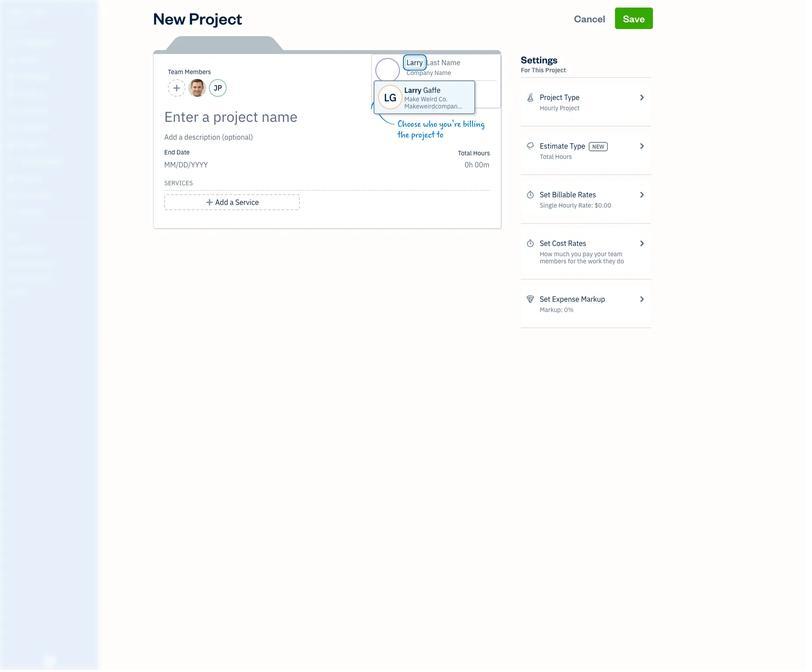 Task type: describe. For each thing, give the bounding box(es) containing it.
phone image
[[407, 96, 416, 103]]

0 vertical spatial hourly
[[540, 104, 559, 112]]

this
[[532, 66, 544, 74]]

money image
[[6, 175, 17, 184]]

you're
[[440, 119, 461, 130]]

apps image
[[7, 231, 96, 239]]

invoice image
[[6, 90, 17, 99]]

1 horizontal spatial total hours
[[540, 153, 572, 161]]

end
[[164, 148, 175, 156]]

co.
[[439, 95, 448, 103]]

markup: 0%
[[540, 306, 574, 314]]

single hourly rate : $0.00
[[540, 201, 612, 209]]

dashboard image
[[6, 39, 17, 48]]

main element
[[0, 0, 121, 670]]

larry
[[405, 86, 422, 95]]

estimate
[[540, 142, 569, 151]]

markup:
[[540, 306, 563, 314]]

estimate image
[[6, 73, 17, 82]]

markup
[[581, 295, 606, 304]]

settings image
[[7, 289, 96, 296]]

rate
[[579, 201, 592, 209]]

expense
[[552, 295, 580, 304]]

0 horizontal spatial total hours
[[458, 149, 490, 157]]

cancel
[[574, 12, 606, 25]]

add a service button
[[164, 194, 300, 210]]

turtle
[[7, 8, 33, 17]]

a
[[230, 198, 234, 207]]

single
[[540, 201, 557, 209]]

set for set billable rates
[[540, 190, 551, 199]]

chevronright image for project type
[[638, 92, 646, 103]]

settings for this project
[[521, 53, 566, 74]]

project inside settings for this project
[[546, 66, 566, 74]]

report image
[[6, 209, 17, 218]]

chevronright image for set expense markup
[[638, 294, 646, 305]]

owner
[[7, 18, 24, 25]]

chevronright image for estimate type
[[638, 141, 646, 151]]

0 horizontal spatial hours
[[474, 149, 490, 157]]

makeweirdcompany@weird.co
[[405, 102, 490, 110]]

type for project type
[[565, 93, 580, 102]]

chevronright image for set billable rates
[[638, 189, 646, 200]]

0 horizontal spatial total
[[458, 149, 472, 157]]

timer image
[[6, 158, 17, 167]]

:
[[592, 201, 594, 209]]

save button
[[615, 8, 653, 29]]

how
[[540, 250, 553, 258]]

they
[[604, 257, 616, 265]]

freshbooks image
[[42, 656, 56, 667]]

projects image
[[527, 92, 535, 103]]

you
[[572, 250, 582, 258]]

much
[[554, 250, 570, 258]]

work
[[588, 257, 602, 265]]

timetracking image
[[527, 238, 535, 249]]

to
[[437, 130, 444, 140]]

who
[[423, 119, 437, 130]]

1 horizontal spatial hourly
[[559, 201, 577, 209]]

Project Name text field
[[164, 108, 410, 126]]

weird
[[421, 95, 438, 103]]

items and services image
[[7, 260, 96, 267]]

make
[[405, 95, 420, 103]]

expense image
[[6, 124, 17, 133]]

services
[[164, 179, 193, 187]]

turtle inc owner
[[7, 8, 47, 25]]

Phone Number text field
[[420, 96, 463, 104]]

rates for set billable rates
[[578, 190, 596, 199]]

billing
[[463, 119, 485, 130]]

team
[[609, 250, 623, 258]]

inc
[[34, 8, 47, 17]]

your
[[595, 250, 607, 258]]

gaffe
[[424, 86, 441, 95]]



Task type: vqa. For each thing, say whether or not it's contained in the screenshot.
More Actions dropdown button
no



Task type: locate. For each thing, give the bounding box(es) containing it.
Hourly Budget text field
[[465, 160, 490, 169]]

expenses image
[[527, 294, 535, 305]]

choose
[[398, 119, 421, 130]]

hourly
[[540, 104, 559, 112], [559, 201, 577, 209]]

hourly down the set billable rates
[[559, 201, 577, 209]]

First Name text field
[[407, 58, 423, 67]]

set expense markup
[[540, 295, 606, 304]]

payment image
[[6, 107, 17, 116]]

jp
[[214, 84, 222, 92]]

Email Address text field
[[420, 84, 461, 92]]

0 vertical spatial chevronright image
[[638, 141, 646, 151]]

billable
[[552, 190, 577, 199]]

hours
[[474, 149, 490, 157], [556, 153, 572, 161]]

the inside choose who you're billing the project to
[[398, 130, 409, 140]]

0%
[[565, 306, 574, 314]]

larry gaffe make weird co. makeweirdcompany@weird.co
[[405, 86, 490, 110]]

do
[[617, 257, 625, 265]]

1 set from the top
[[540, 190, 551, 199]]

Company Name text field
[[407, 69, 452, 77]]

1 horizontal spatial total
[[540, 153, 554, 161]]

total up hourly budget text box
[[458, 149, 472, 157]]

1 vertical spatial the
[[578, 257, 587, 265]]

cancel button
[[566, 8, 614, 29]]

project image
[[6, 141, 17, 150]]

1 chevronright image from the top
[[638, 141, 646, 151]]

save
[[623, 12, 645, 25]]

1 vertical spatial rates
[[569, 239, 587, 248]]

choose who you're billing the project to
[[398, 119, 485, 140]]

team
[[168, 68, 183, 76]]

1 vertical spatial hourly
[[559, 201, 577, 209]]

the down choose
[[398, 130, 409, 140]]

chart image
[[6, 192, 17, 201]]

for
[[521, 66, 531, 74]]

3 set from the top
[[540, 295, 551, 304]]

set for set expense markup
[[540, 295, 551, 304]]

hours down estimate type
[[556, 153, 572, 161]]

pay
[[583, 250, 593, 258]]

Project Description text field
[[164, 132, 410, 142]]

0 vertical spatial the
[[398, 130, 409, 140]]

set cost rates
[[540, 239, 587, 248]]

1 vertical spatial chevronright image
[[638, 294, 646, 305]]

0 vertical spatial chevronright image
[[638, 92, 646, 103]]

team members
[[168, 68, 211, 76]]

set billable rates
[[540, 190, 596, 199]]

add a service
[[215, 198, 259, 207]]

cost
[[552, 239, 567, 248]]

1 vertical spatial set
[[540, 239, 551, 248]]

0 horizontal spatial the
[[398, 130, 409, 140]]

chevronright image for set cost rates
[[638, 238, 646, 249]]

project
[[189, 8, 242, 29], [546, 66, 566, 74], [540, 93, 563, 102], [560, 104, 580, 112]]

type up hourly project
[[565, 93, 580, 102]]

end date
[[164, 148, 190, 156]]

new
[[593, 143, 605, 150]]

2 chevronright image from the top
[[638, 189, 646, 200]]

envelope image
[[407, 84, 416, 92]]

the right for
[[578, 257, 587, 265]]

total hours up hourly budget text box
[[458, 149, 490, 157]]

total
[[458, 149, 472, 157], [540, 153, 554, 161]]

project type
[[540, 93, 580, 102]]

set for set cost rates
[[540, 239, 551, 248]]

total down the estimate
[[540, 153, 554, 161]]

team members image
[[7, 246, 96, 253]]

2 vertical spatial set
[[540, 295, 551, 304]]

plus image
[[206, 197, 214, 208]]

rates up you
[[569, 239, 587, 248]]

set up single
[[540, 190, 551, 199]]

timetracking image
[[527, 189, 535, 200]]

$0.00
[[595, 201, 612, 209]]

hours up hourly budget text box
[[474, 149, 490, 157]]

0 vertical spatial rates
[[578, 190, 596, 199]]

settings
[[521, 53, 558, 66]]

new
[[153, 8, 186, 29]]

add
[[215, 198, 228, 207]]

add team member image
[[173, 83, 181, 93]]

project
[[412, 130, 435, 140]]

2 chevronright image from the top
[[638, 294, 646, 305]]

bank connections image
[[7, 274, 96, 281]]

hourly down project type
[[540, 104, 559, 112]]

set up how
[[540, 239, 551, 248]]

type
[[565, 93, 580, 102], [570, 142, 586, 151]]

date
[[177, 148, 190, 156]]

members
[[540, 257, 567, 265]]

estimate type
[[540, 142, 586, 151]]

1 vertical spatial type
[[570, 142, 586, 151]]

1 horizontal spatial hours
[[556, 153, 572, 161]]

0 horizontal spatial hourly
[[540, 104, 559, 112]]

estimates image
[[527, 141, 535, 151]]

1 horizontal spatial the
[[578, 257, 587, 265]]

rates for set cost rates
[[569, 239, 587, 248]]

set
[[540, 190, 551, 199], [540, 239, 551, 248], [540, 295, 551, 304]]

members
[[185, 68, 211, 76]]

2 vertical spatial chevronright image
[[638, 238, 646, 249]]

0 vertical spatial type
[[565, 93, 580, 102]]

new project
[[153, 8, 242, 29]]

total hours down the estimate
[[540, 153, 572, 161]]

lg
[[384, 90, 397, 104]]

hourly project
[[540, 104, 580, 112]]

2 set from the top
[[540, 239, 551, 248]]

type left new
[[570, 142, 586, 151]]

how much you pay your team members for the work they do
[[540, 250, 625, 265]]

3 chevronright image from the top
[[638, 238, 646, 249]]

chevronright image
[[638, 141, 646, 151], [638, 189, 646, 200], [638, 238, 646, 249]]

End date in  format text field
[[164, 160, 273, 169]]

1 vertical spatial chevronright image
[[638, 189, 646, 200]]

client image
[[6, 56, 17, 65]]

the inside the how much you pay your team members for the work they do
[[578, 257, 587, 265]]

type for estimate type
[[570, 142, 586, 151]]

set up markup:
[[540, 295, 551, 304]]

rates
[[578, 190, 596, 199], [569, 239, 587, 248]]

total hours
[[458, 149, 490, 157], [540, 153, 572, 161]]

0 vertical spatial set
[[540, 190, 551, 199]]

the
[[398, 130, 409, 140], [578, 257, 587, 265]]

chevronright image
[[638, 92, 646, 103], [638, 294, 646, 305]]

Last Name text field
[[427, 58, 461, 67]]

service
[[235, 198, 259, 207]]

for
[[568, 257, 576, 265]]

rates up rate on the top of page
[[578, 190, 596, 199]]

1 chevronright image from the top
[[638, 92, 646, 103]]



